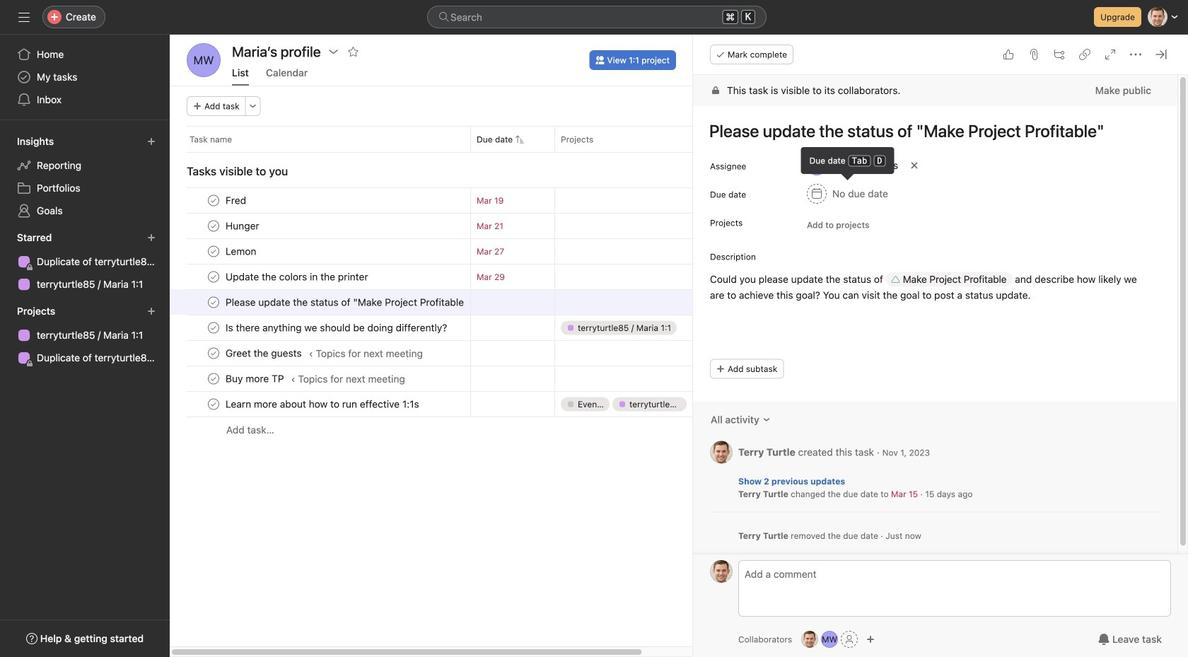 Task type: describe. For each thing, give the bounding box(es) containing it.
linked projects for greet the guests cell
[[555, 340, 696, 367]]

mark complete image for task name text field inside lemon cell
[[205, 243, 222, 260]]

task name text field for 'please update the status of "make project profitable"' cell at the left
[[223, 295, 465, 310]]

learn more about how to run effective 1:1s cell
[[170, 391, 471, 417]]

full screen image
[[1105, 49, 1117, 60]]

2 add or remove collaborators image from the left
[[822, 631, 839, 648]]

add or remove collaborators image
[[867, 635, 875, 644]]

new insights image
[[147, 137, 156, 146]]

starred element
[[0, 225, 170, 299]]

hide sidebar image
[[18, 11, 30, 23]]

task name text field for buy more tp cell on the left of page
[[223, 372, 288, 386]]

task name text field for learn more about how to run effective 1:1s cell
[[223, 397, 424, 411]]

new project or portfolio image
[[147, 307, 156, 316]]

mark complete checkbox for task name text field in the fred cell
[[205, 192, 222, 209]]

hunger cell
[[170, 213, 471, 239]]

mark complete checkbox for task name text field inside lemon cell
[[205, 243, 222, 260]]

attachments: add a file to this task, please update the status of "make project profitable" image
[[1029, 49, 1040, 60]]

task name text field for fred cell on the left top of the page
[[223, 194, 251, 208]]

mark complete image for task name text field in learn more about how to run effective 1:1s cell
[[205, 396, 222, 413]]

all activity image
[[763, 416, 771, 424]]

linked projects for buy more tp cell
[[555, 366, 696, 392]]

lemon cell
[[170, 238, 471, 265]]

mark complete checkbox for task name text field in learn more about how to run effective 1:1s cell
[[205, 396, 222, 413]]

global element
[[0, 35, 170, 120]]

mark complete checkbox for task name text field within buy more tp cell
[[205, 370, 222, 387]]

main content inside please update the status of "make project profitable" dialog
[[693, 75, 1178, 560]]

mark complete checkbox for task name text box
[[205, 345, 222, 362]]

mark complete checkbox for task name text field inside 'please update the status of "make project profitable"' cell
[[205, 294, 222, 311]]

insights element
[[0, 129, 170, 225]]



Task type: vqa. For each thing, say whether or not it's contained in the screenshot.
Expand popout to full screen ICON
no



Task type: locate. For each thing, give the bounding box(es) containing it.
3 mark complete image from the top
[[205, 294, 222, 311]]

2 task name text field from the top
[[223, 219, 264, 233]]

linked projects for lemon cell
[[555, 238, 696, 265]]

7 task name text field from the top
[[223, 372, 288, 386]]

mark complete checkbox inside buy more tp cell
[[205, 370, 222, 387]]

mark complete image for task name text field in "update the colors in the printer" cell
[[205, 269, 222, 286]]

mark complete image for task name text box
[[205, 345, 222, 362]]

linked projects for hunger cell
[[555, 213, 696, 239]]

Task Name text field
[[701, 115, 1161, 147]]

1 task name text field from the top
[[223, 194, 251, 208]]

mark complete checkbox for task name text field in the the hunger 'cell'
[[205, 218, 222, 235]]

add or remove collaborators image
[[802, 631, 819, 648], [822, 631, 839, 648]]

Mark complete checkbox
[[205, 218, 222, 235], [205, 345, 222, 362], [205, 396, 222, 413]]

1 mark complete checkbox from the top
[[205, 218, 222, 235]]

projects element
[[0, 299, 170, 372]]

greet the guests cell
[[170, 340, 471, 367]]

8 task name text field from the top
[[223, 397, 424, 411]]

1 mark complete checkbox from the top
[[205, 192, 222, 209]]

None field
[[427, 6, 767, 28]]

6 task name text field from the top
[[223, 321, 452, 335]]

1 mark complete image from the top
[[205, 218, 222, 235]]

mark complete image inside greet the guests cell
[[205, 345, 222, 362]]

mark complete image inside "update the colors in the printer" cell
[[205, 269, 222, 286]]

mark complete checkbox for task name text field in "update the colors in the printer" cell
[[205, 269, 222, 286]]

task name text field inside learn more about how to run effective 1:1s cell
[[223, 397, 424, 411]]

mark complete checkbox inside the hunger 'cell'
[[205, 218, 222, 235]]

mark complete image inside fred cell
[[205, 192, 222, 209]]

2 mark complete checkbox from the top
[[205, 345, 222, 362]]

2 mark complete image from the top
[[205, 269, 222, 286]]

open user profile image
[[710, 441, 733, 464]]

mark complete checkbox inside greet the guests cell
[[205, 345, 222, 362]]

row
[[170, 126, 748, 152], [187, 151, 730, 153], [170, 188, 748, 214], [170, 213, 748, 239], [170, 238, 748, 265], [170, 264, 748, 290], [170, 289, 748, 316], [170, 315, 748, 341], [170, 340, 748, 367], [170, 366, 748, 392], [170, 391, 748, 417], [170, 417, 748, 443]]

add subtask image
[[1054, 49, 1066, 60]]

mark complete image for task name text field in the fred cell
[[205, 192, 222, 209]]

more actions for this task image
[[1131, 49, 1142, 60]]

mark complete image for task name text field in the is there anything we should be doing differently? cell
[[205, 319, 222, 336]]

mark complete checkbox inside is there anything we should be doing differently? cell
[[205, 319, 222, 336]]

fred cell
[[170, 188, 471, 214]]

task name text field for is there anything we should be doing differently? cell
[[223, 321, 452, 335]]

2 vertical spatial mark complete checkbox
[[205, 396, 222, 413]]

mark complete image inside learn more about how to run effective 1:1s cell
[[205, 396, 222, 413]]

task name text field for "update the colors in the printer" cell
[[223, 270, 373, 284]]

add items to starred image
[[147, 234, 156, 242]]

mark complete checkbox inside learn more about how to run effective 1:1s cell
[[205, 396, 222, 413]]

main content
[[693, 75, 1178, 560]]

5 mark complete checkbox from the top
[[205, 319, 222, 336]]

4 mark complete image from the top
[[205, 345, 222, 362]]

add to starred image
[[348, 46, 359, 57]]

0 likes. click to like this task image
[[1003, 49, 1015, 60]]

0 vertical spatial mark complete checkbox
[[205, 218, 222, 235]]

4 mark complete image from the top
[[205, 370, 222, 387]]

please update the status of "make project profitable" dialog
[[693, 35, 1189, 657]]

mark complete image
[[205, 218, 222, 235], [205, 269, 222, 286], [205, 294, 222, 311], [205, 345, 222, 362], [205, 396, 222, 413]]

close details image
[[1156, 49, 1168, 60]]

mark complete checkbox inside "update the colors in the printer" cell
[[205, 269, 222, 286]]

mark complete checkbox inside 'please update the status of "make project profitable"' cell
[[205, 294, 222, 311]]

Task name text field
[[223, 194, 251, 208], [223, 219, 264, 233], [223, 244, 261, 259], [223, 270, 373, 284], [223, 295, 465, 310], [223, 321, 452, 335], [223, 372, 288, 386], [223, 397, 424, 411]]

Task name text field
[[223, 346, 306, 361]]

3 mark complete image from the top
[[205, 319, 222, 336]]

mark complete checkbox inside fred cell
[[205, 192, 222, 209]]

task name text field inside is there anything we should be doing differently? cell
[[223, 321, 452, 335]]

1 add or remove collaborators image from the left
[[802, 631, 819, 648]]

is there anything we should be doing differently? cell
[[170, 315, 471, 341]]

task name text field inside lemon cell
[[223, 244, 261, 259]]

mark complete image inside is there anything we should be doing differently? cell
[[205, 319, 222, 336]]

1 vertical spatial mark complete checkbox
[[205, 345, 222, 362]]

task name text field inside the hunger 'cell'
[[223, 219, 264, 233]]

update the colors in the printer cell
[[170, 264, 471, 290]]

3 mark complete checkbox from the top
[[205, 396, 222, 413]]

mark complete image inside buy more tp cell
[[205, 370, 222, 387]]

Search tasks, projects, and more text field
[[427, 6, 767, 28]]

mark complete image inside the hunger 'cell'
[[205, 218, 222, 235]]

open user profile image
[[710, 560, 733, 583]]

Mark complete checkbox
[[205, 192, 222, 209], [205, 243, 222, 260], [205, 269, 222, 286], [205, 294, 222, 311], [205, 319, 222, 336], [205, 370, 222, 387]]

6 mark complete checkbox from the top
[[205, 370, 222, 387]]

linked projects for fred cell
[[555, 188, 696, 214]]

2 mark complete checkbox from the top
[[205, 243, 222, 260]]

4 task name text field from the top
[[223, 270, 373, 284]]

task name text field inside fred cell
[[223, 194, 251, 208]]

mark complete checkbox inside lemon cell
[[205, 243, 222, 260]]

task name text field inside "update the colors in the printer" cell
[[223, 270, 373, 284]]

1 mark complete image from the top
[[205, 192, 222, 209]]

buy more tp cell
[[170, 366, 471, 392]]

task name text field for lemon cell
[[223, 244, 261, 259]]

copy task link image
[[1080, 49, 1091, 60]]

mark complete image for task name text field in the the hunger 'cell'
[[205, 218, 222, 235]]

3 mark complete checkbox from the top
[[205, 269, 222, 286]]

mark complete image for task name text field inside 'please update the status of "make project profitable"' cell
[[205, 294, 222, 311]]

more actions image
[[249, 102, 257, 110]]

remove assignee image
[[911, 161, 919, 170]]

3 task name text field from the top
[[223, 244, 261, 259]]

4 mark complete checkbox from the top
[[205, 294, 222, 311]]

mark complete image inside 'please update the status of "make project profitable"' cell
[[205, 294, 222, 311]]

task name text field for the hunger 'cell'
[[223, 219, 264, 233]]

5 mark complete image from the top
[[205, 396, 222, 413]]

0 horizontal spatial add or remove collaborators image
[[802, 631, 819, 648]]

5 task name text field from the top
[[223, 295, 465, 310]]

2 mark complete image from the top
[[205, 243, 222, 260]]

task name text field inside buy more tp cell
[[223, 372, 288, 386]]

please update the status of "make project profitable" cell
[[170, 289, 471, 316]]

show options image
[[328, 46, 339, 57]]

mark complete image for task name text field within buy more tp cell
[[205, 370, 222, 387]]

mark complete image inside lemon cell
[[205, 243, 222, 260]]

mark complete image
[[205, 192, 222, 209], [205, 243, 222, 260], [205, 319, 222, 336], [205, 370, 222, 387]]

tree grid
[[170, 188, 748, 443]]

1 horizontal spatial add or remove collaborators image
[[822, 631, 839, 648]]

tooltip
[[801, 147, 895, 178]]

task name text field inside 'please update the status of "make project profitable"' cell
[[223, 295, 465, 310]]

mark complete checkbox for task name text field in the is there anything we should be doing differently? cell
[[205, 319, 222, 336]]



